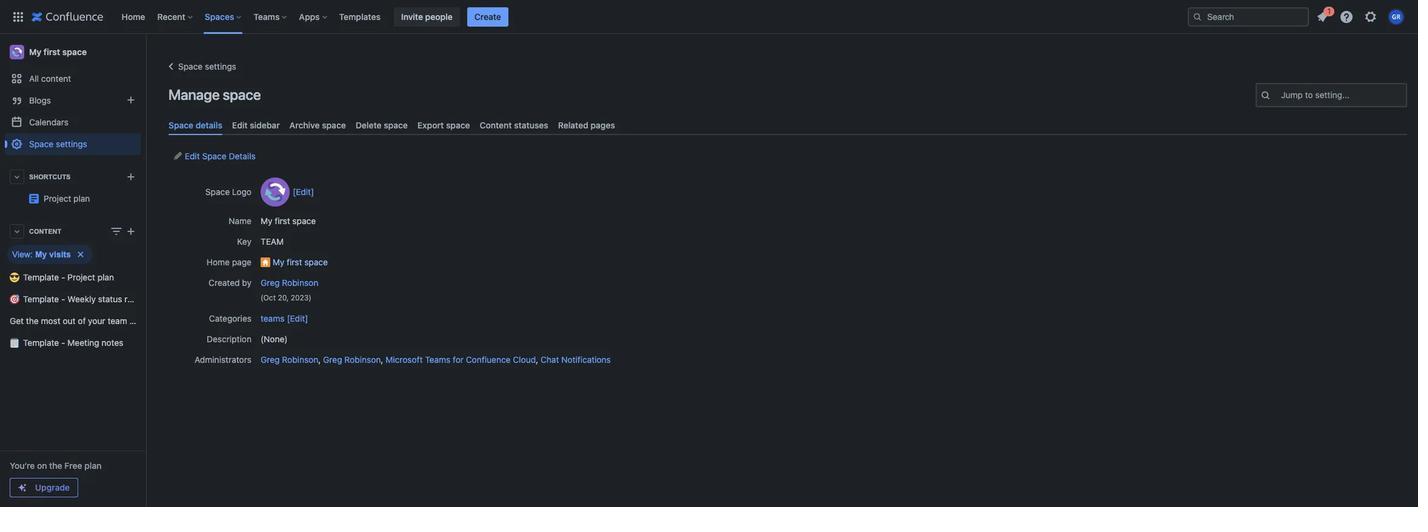 Task type: locate. For each thing, give the bounding box(es) containing it.
space settings
[[178, 61, 236, 72], [29, 139, 87, 149]]

0 vertical spatial edit link
[[293, 187, 314, 197]]

space element
[[0, 34, 187, 507]]

,
[[318, 355, 321, 365], [381, 355, 383, 365], [536, 355, 538, 365]]

greg robinson link
[[261, 278, 318, 288], [261, 355, 318, 365], [323, 355, 381, 365]]

template for template - meeting notes
[[23, 338, 59, 348]]

1 vertical spatial space settings
[[29, 139, 87, 149]]

- for meeting
[[61, 338, 65, 348]]

jump to setting...
[[1281, 90, 1350, 100]]

0 horizontal spatial project plan
[[44, 193, 90, 204]]

related
[[558, 120, 589, 130]]

you're on the free plan
[[10, 461, 102, 471]]

1 horizontal spatial content
[[480, 120, 512, 130]]

edit inside tab list
[[232, 120, 248, 130]]

edit down 2023)
[[290, 314, 305, 324]]

- for project
[[61, 272, 65, 282]]

details
[[229, 151, 256, 161]]

0 vertical spatial the
[[26, 316, 39, 326]]

0 vertical spatial teams
[[254, 11, 280, 22]]

content
[[41, 73, 71, 84]]

- left weekly
[[61, 294, 65, 304]]

first inside space element
[[44, 47, 60, 57]]

my first space link up greg robinson (oct 20, 2023) on the bottom of the page
[[273, 257, 328, 267]]

0 vertical spatial content
[[480, 120, 512, 130]]

get the most out of your team space
[[10, 316, 153, 326]]

greg
[[261, 278, 280, 288], [261, 355, 280, 365], [323, 355, 342, 365]]

first up greg robinson (oct 20, 2023) on the bottom of the page
[[287, 257, 302, 267]]

edit for edit space details
[[185, 151, 200, 161]]

microsoft
[[386, 355, 423, 365]]

1 vertical spatial template
[[23, 294, 59, 304]]

team
[[261, 237, 284, 247]]

edit link for space logo
[[293, 187, 314, 197]]

my up all
[[29, 47, 41, 57]]

content button
[[5, 221, 141, 242]]

delete space link
[[351, 115, 413, 135]]

0 vertical spatial home
[[122, 11, 145, 22]]

2 - from the top
[[61, 294, 65, 304]]

edit space details link
[[173, 151, 256, 161]]

2 vertical spatial my first space
[[273, 257, 328, 267]]

invite people button
[[394, 7, 460, 26]]

edit left sidebar
[[232, 120, 248, 130]]

create
[[474, 11, 501, 22]]

free
[[64, 461, 82, 471]]

to
[[1306, 90, 1313, 100]]

template down most at the left bottom
[[23, 338, 59, 348]]

template down view: my visits at the left
[[23, 272, 59, 282]]

1 template from the top
[[23, 272, 59, 282]]

1 vertical spatial my first space link
[[273, 257, 328, 267]]

robinson left microsoft
[[345, 355, 381, 365]]

content left statuses
[[480, 120, 512, 130]]

home for home
[[122, 11, 145, 22]]

1 horizontal spatial space settings link
[[164, 59, 236, 74]]

edit link
[[293, 187, 314, 197], [287, 314, 308, 324]]

content inside the content dropdown button
[[29, 228, 61, 235]]

1 vertical spatial the
[[49, 461, 62, 471]]

robinson
[[282, 278, 318, 288], [282, 355, 318, 365], [345, 355, 381, 365]]

3 , from the left
[[536, 355, 538, 365]]

Search settings text field
[[1281, 89, 1284, 101]]

plan right free
[[84, 461, 102, 471]]

premium image
[[18, 483, 27, 493]]

shortcuts button
[[5, 166, 141, 188]]

template
[[23, 272, 59, 282], [23, 294, 59, 304], [23, 338, 59, 348]]

1 horizontal spatial my first space link
[[273, 257, 328, 267]]

2 vertical spatial template
[[23, 338, 59, 348]]

- for weekly
[[61, 294, 65, 304]]

tab list containing space details
[[164, 115, 1412, 135]]

my first space
[[29, 47, 87, 57], [261, 216, 316, 226], [273, 257, 328, 267]]

1 horizontal spatial home
[[207, 257, 230, 267]]

space settings inside space element
[[29, 139, 87, 149]]

space settings link down calendars
[[5, 133, 141, 155]]

1 vertical spatial settings
[[56, 139, 87, 149]]

out
[[63, 316, 76, 326]]

home
[[122, 11, 145, 22], [207, 257, 230, 267]]

0 vertical spatial settings
[[205, 61, 236, 72]]

home up collapse sidebar image
[[122, 11, 145, 22]]

banner
[[0, 0, 1418, 34]]

greg robinson (oct 20, 2023)
[[261, 278, 318, 303]]

1 vertical spatial content
[[29, 228, 61, 235]]

0 vertical spatial my first space link
[[5, 40, 141, 64]]

by
[[242, 278, 252, 288]]

sidebar
[[250, 120, 280, 130]]

robinson inside greg robinson (oct 20, 2023)
[[282, 278, 318, 288]]

content up view: my visits at the left
[[29, 228, 61, 235]]

edit link down 2023)
[[287, 314, 308, 324]]

first up all content
[[44, 47, 60, 57]]

confluence image
[[32, 9, 103, 24], [32, 9, 103, 24]]

plan down edit image
[[171, 189, 187, 199]]

teams left apps at the top left of page
[[254, 11, 280, 22]]

- left meeting
[[61, 338, 65, 348]]

home inside 'link'
[[122, 11, 145, 22]]

0 vertical spatial template
[[23, 272, 59, 282]]

the
[[26, 316, 39, 326], [49, 461, 62, 471]]

0 vertical spatial my first space
[[29, 47, 87, 57]]

project plan link
[[5, 188, 187, 210], [44, 193, 90, 204]]

- down visits
[[61, 272, 65, 282]]

setting...
[[1316, 90, 1350, 100]]

notifications
[[561, 355, 611, 365]]

0 vertical spatial -
[[61, 272, 65, 282]]

project plan down shortcuts dropdown button on the left of the page
[[44, 193, 90, 204]]

teams
[[261, 314, 285, 324]]

my first space link up all content 'link'
[[5, 40, 141, 64]]

3 template from the top
[[23, 338, 59, 348]]

-
[[61, 272, 65, 282], [61, 294, 65, 304], [61, 338, 65, 348]]

1 horizontal spatial space settings
[[178, 61, 236, 72]]

1 vertical spatial home
[[207, 257, 230, 267]]

project plan link up the change view icon
[[5, 188, 187, 210]]

0 vertical spatial space settings link
[[164, 59, 236, 74]]

notification icon image
[[1315, 9, 1330, 24]]

export
[[418, 120, 444, 130]]

content inside content statuses link
[[480, 120, 512, 130]]

0 vertical spatial first
[[44, 47, 60, 57]]

of
[[78, 316, 86, 326]]

edit right edit image
[[185, 151, 200, 161]]

1 vertical spatial teams
[[425, 355, 451, 365]]

0 horizontal spatial my first space link
[[5, 40, 141, 64]]

space settings down calendars
[[29, 139, 87, 149]]

1 horizontal spatial the
[[49, 461, 62, 471]]

1 horizontal spatial ,
[[381, 355, 383, 365]]

0 horizontal spatial teams
[[254, 11, 280, 22]]

plan inside the 'template - project plan' link
[[97, 272, 114, 282]]

template up most at the left bottom
[[23, 294, 59, 304]]

0 horizontal spatial the
[[26, 316, 39, 326]]

0 horizontal spatial ,
[[318, 355, 321, 365]]

2 template from the top
[[23, 294, 59, 304]]

plan
[[171, 189, 187, 199], [73, 193, 90, 204], [97, 272, 114, 282], [84, 461, 102, 471]]

tab list
[[164, 115, 1412, 135]]

0 vertical spatial space settings
[[178, 61, 236, 72]]

robinson down (none)
[[282, 355, 318, 365]]

clear view image
[[73, 247, 88, 262]]

edit link right space logo
[[293, 187, 314, 197]]

home up created
[[207, 257, 230, 267]]

visits
[[49, 250, 71, 259]]

edit for edit sidebar
[[232, 120, 248, 130]]

chat notifications link
[[541, 355, 611, 365]]

plan up status
[[97, 272, 114, 282]]

banner containing home
[[0, 0, 1418, 34]]

space
[[178, 61, 203, 72], [169, 120, 193, 130], [29, 139, 54, 149], [202, 151, 227, 161], [205, 187, 230, 197]]

1 , from the left
[[318, 355, 321, 365]]

0 horizontal spatial space settings
[[29, 139, 87, 149]]

apps button
[[295, 7, 332, 26]]

0 horizontal spatial content
[[29, 228, 61, 235]]

content for content statuses
[[480, 120, 512, 130]]

settings down the calendars link
[[56, 139, 87, 149]]

settings
[[205, 61, 236, 72], [56, 139, 87, 149]]

name
[[229, 216, 252, 226]]

teams left for
[[425, 355, 451, 365]]

0 horizontal spatial settings
[[56, 139, 87, 149]]

project plan
[[141, 189, 187, 199], [44, 193, 90, 204]]

1 - from the top
[[61, 272, 65, 282]]

delete space
[[356, 120, 408, 130]]

first
[[44, 47, 60, 57], [275, 216, 290, 226], [287, 257, 302, 267]]

plan down shortcuts dropdown button on the left of the page
[[73, 193, 90, 204]]

:dart: image
[[10, 295, 19, 304]]

recent
[[157, 11, 185, 22]]

manage space
[[169, 86, 261, 103]]

1 vertical spatial space settings link
[[5, 133, 141, 155]]

archive
[[290, 120, 320, 130]]

first up team
[[275, 216, 290, 226]]

robinson up 2023)
[[282, 278, 318, 288]]

view:
[[12, 250, 33, 259]]

greg inside greg robinson (oct 20, 2023)
[[261, 278, 280, 288]]

notes
[[102, 338, 123, 348]]

1 horizontal spatial settings
[[205, 61, 236, 72]]

edit right space logo
[[296, 187, 311, 197]]

robinson for 20,
[[282, 278, 318, 288]]

greg for greg robinson (oct 20, 2023)
[[261, 278, 280, 288]]

1 vertical spatial -
[[61, 294, 65, 304]]

space settings up manage space
[[178, 61, 236, 72]]

space left details on the top left
[[169, 120, 193, 130]]

:sunglasses: image
[[10, 273, 19, 282], [10, 273, 19, 282]]

project plan down edit image
[[141, 189, 187, 199]]

the right get
[[26, 316, 39, 326]]

1 vertical spatial edit link
[[287, 314, 308, 324]]

content
[[480, 120, 512, 130], [29, 228, 61, 235]]

my first space inside space element
[[29, 47, 87, 57]]

my first space up the "content"
[[29, 47, 87, 57]]

home page
[[207, 257, 252, 267]]

:notepad_spiral: image
[[10, 338, 19, 348]]

0 horizontal spatial home
[[122, 11, 145, 22]]

2 horizontal spatial ,
[[536, 355, 538, 365]]

my first space up team
[[261, 216, 316, 226]]

space down calendars
[[29, 139, 54, 149]]

1 vertical spatial my first space
[[261, 216, 316, 226]]

all content link
[[5, 68, 141, 90]]

create a blog image
[[124, 93, 138, 107]]

2 vertical spatial -
[[61, 338, 65, 348]]

edit link for categories
[[287, 314, 308, 324]]

space settings link
[[164, 59, 236, 74], [5, 133, 141, 155]]

3 - from the top
[[61, 338, 65, 348]]

1 horizontal spatial project plan
[[141, 189, 187, 199]]

my first space up greg robinson (oct 20, 2023) on the bottom of the page
[[273, 257, 328, 267]]

space settings link up manage at the top of page
[[164, 59, 236, 74]]

the right the on
[[49, 461, 62, 471]]

settings up manage space
[[205, 61, 236, 72]]

project
[[141, 189, 168, 199], [44, 193, 71, 204], [67, 272, 95, 282]]



Task type: describe. For each thing, give the bounding box(es) containing it.
greg robinson link up 20,
[[261, 278, 318, 288]]

manage
[[169, 86, 220, 103]]

categories
[[209, 314, 252, 324]]

pages
[[591, 120, 615, 130]]

details
[[196, 120, 222, 130]]

templates
[[339, 11, 381, 22]]

space inside space element
[[29, 139, 54, 149]]

upgrade
[[35, 483, 70, 493]]

1 vertical spatial first
[[275, 216, 290, 226]]

0 horizontal spatial space settings link
[[5, 133, 141, 155]]

edit sidebar link
[[227, 115, 285, 135]]

1
[[1328, 6, 1331, 15]]

2 vertical spatial first
[[287, 257, 302, 267]]

created by
[[209, 278, 252, 288]]

edit sidebar
[[232, 120, 280, 130]]

greg robinson , greg robinson , microsoft teams for confluence cloud , chat notifications
[[261, 355, 611, 365]]

2 , from the left
[[381, 355, 383, 365]]

20,
[[278, 294, 289, 303]]

apps
[[299, 11, 320, 22]]

appswitcher icon image
[[11, 9, 25, 24]]

archive space link
[[285, 115, 351, 135]]

create a page image
[[124, 224, 138, 239]]

project plan link down shortcuts dropdown button on the left of the page
[[44, 193, 90, 204]]

greg for greg robinson , greg robinson , microsoft teams for confluence cloud , chat notifications
[[261, 355, 280, 365]]

home for home page
[[207, 257, 230, 267]]

related pages link
[[553, 115, 620, 135]]

report
[[124, 294, 148, 304]]

logo
[[232, 187, 252, 197]]

on
[[37, 461, 47, 471]]

microsoft teams for confluence cloud link
[[386, 355, 536, 365]]

settings inside space element
[[56, 139, 87, 149]]

global element
[[7, 0, 1186, 34]]

template for template - weekly status report
[[23, 294, 59, 304]]

blogs
[[29, 95, 51, 105]]

help icon image
[[1340, 9, 1354, 24]]

most
[[41, 316, 60, 326]]

weekly
[[67, 294, 96, 304]]

delete
[[356, 120, 382, 130]]

description
[[207, 334, 252, 344]]

edit space details
[[182, 151, 256, 161]]

view: my visits
[[12, 250, 71, 259]]

all content
[[29, 73, 71, 84]]

template - meeting notes
[[23, 338, 123, 348]]

greg robinson link down (none)
[[261, 355, 318, 365]]

my down team
[[273, 257, 285, 267]]

template - project plan link
[[5, 267, 141, 289]]

invite
[[401, 11, 423, 22]]

upgrade button
[[10, 479, 78, 497]]

chat
[[541, 355, 559, 365]]

template - project plan image
[[29, 194, 39, 204]]

people
[[425, 11, 453, 22]]

teams inside popup button
[[254, 11, 280, 22]]

edit for edit
[[296, 187, 311, 197]]

teams button
[[250, 7, 292, 26]]

template - meeting notes link
[[5, 332, 141, 354]]

related pages
[[558, 120, 615, 130]]

edit image
[[173, 152, 182, 161]]

export space
[[418, 120, 470, 130]]

settings icon image
[[1364, 9, 1378, 24]]

my up team
[[261, 216, 273, 226]]

recent button
[[154, 7, 198, 26]]

2023)
[[291, 294, 311, 303]]

content statuses link
[[475, 115, 553, 135]]

space left 'details'
[[202, 151, 227, 161]]

collapse sidebar image
[[132, 40, 159, 64]]

export space link
[[413, 115, 475, 135]]

administrators
[[195, 355, 252, 365]]

cloud
[[513, 355, 536, 365]]

robinson for greg
[[282, 355, 318, 365]]

content for content
[[29, 228, 61, 235]]

template for template - project plan
[[23, 272, 59, 282]]

created
[[209, 278, 240, 288]]

get the most out of your team space link
[[5, 310, 153, 332]]

space inside space details link
[[169, 120, 193, 130]]

:notepad_spiral: image
[[10, 338, 19, 348]]

status
[[98, 294, 122, 304]]

team
[[108, 316, 127, 326]]

calendars
[[29, 117, 68, 127]]

1 horizontal spatial teams
[[425, 355, 451, 365]]

space details
[[169, 120, 222, 130]]

teams link
[[261, 314, 285, 324]]

space left logo
[[205, 187, 230, 197]]

template - project plan
[[23, 272, 114, 282]]

space details link
[[164, 115, 227, 135]]

template - weekly status report link
[[5, 289, 148, 310]]

for
[[453, 355, 464, 365]]

:dart: image
[[10, 295, 19, 304]]

Search field
[[1188, 7, 1309, 26]]

greg robinson link left microsoft
[[323, 355, 381, 365]]

my right the view: at the left
[[35, 250, 47, 259]]

archive space
[[290, 120, 346, 130]]

jump
[[1281, 90, 1303, 100]]

blogs link
[[5, 90, 141, 112]]

create link
[[467, 7, 509, 26]]

templates link
[[336, 7, 384, 26]]

confluence
[[466, 355, 511, 365]]

teams edit
[[261, 314, 305, 324]]

home link
[[118, 7, 149, 26]]

content statuses
[[480, 120, 548, 130]]

statuses
[[514, 120, 548, 130]]

spaces
[[205, 11, 234, 22]]

space logo
[[205, 187, 252, 197]]

my inside my first space link
[[29, 47, 41, 57]]

add shortcut image
[[124, 170, 138, 184]]

all
[[29, 73, 39, 84]]

get
[[10, 316, 24, 326]]

meeting
[[67, 338, 99, 348]]

(oct
[[261, 294, 276, 303]]

search image
[[1193, 12, 1203, 22]]

template - weekly status report
[[23, 294, 148, 304]]

you're
[[10, 461, 35, 471]]

calendars link
[[5, 112, 141, 133]]

change view image
[[109, 224, 124, 239]]

space up manage at the top of page
[[178, 61, 203, 72]]

space logo image
[[261, 178, 290, 207]]

your
[[88, 316, 105, 326]]



Task type: vqa. For each thing, say whether or not it's contained in the screenshot.
My
yes



